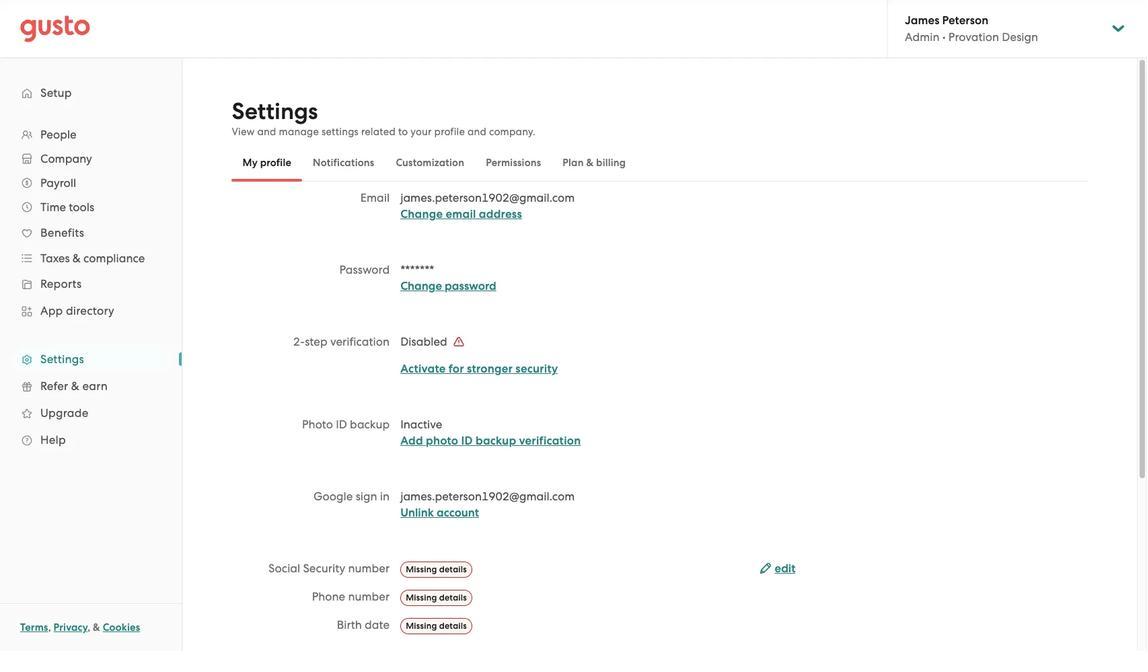 Task type: describe. For each thing, give the bounding box(es) containing it.
activate for stronger security link
[[401, 362, 558, 376]]

2-step verification
[[293, 335, 390, 349]]

disabled
[[401, 335, 450, 349]]

2 , from the left
[[88, 622, 90, 634]]

customization
[[396, 157, 465, 169]]

change for password
[[401, 279, 442, 294]]

& for billing
[[587, 157, 594, 169]]

time tools button
[[13, 195, 168, 219]]

directory
[[66, 304, 114, 318]]

plan & billing
[[563, 157, 626, 169]]

my profile button
[[232, 147, 302, 179]]

address
[[479, 207, 522, 222]]

time tools
[[40, 201, 94, 214]]

people
[[40, 128, 77, 141]]

company.
[[490, 126, 536, 138]]

settings for settings
[[40, 353, 84, 366]]

your
[[411, 126, 432, 138]]

edit button
[[760, 562, 796, 578]]

add photo id backup verification button
[[401, 434, 581, 450]]

photo
[[302, 418, 333, 432]]

to
[[399, 126, 408, 138]]

******* change password
[[401, 263, 497, 294]]

missing details for birth date
[[406, 621, 467, 631]]

sign
[[356, 490, 377, 504]]

notifications button
[[302, 147, 385, 179]]

1 , from the left
[[48, 622, 51, 634]]

benefits
[[40, 226, 84, 240]]

missing details for social security number
[[406, 565, 467, 575]]

date
[[365, 619, 390, 632]]

james peterson admin • provation design
[[906, 13, 1039, 44]]

missing for social security number
[[406, 565, 437, 575]]

refer & earn
[[40, 380, 108, 393]]

id inside inactive add photo id backup verification
[[462, 434, 473, 448]]

manage
[[279, 126, 319, 138]]

phone number
[[312, 590, 390, 604]]

edit
[[775, 562, 796, 576]]

reports link
[[13, 272, 168, 296]]

account
[[437, 506, 479, 520]]

gusto navigation element
[[0, 58, 182, 475]]

help
[[40, 434, 66, 447]]

backup inside inactive add photo id backup verification
[[476, 434, 517, 448]]

taxes
[[40, 252, 70, 265]]

terms , privacy , & cookies
[[20, 622, 140, 634]]

notifications
[[313, 157, 375, 169]]

social security number
[[269, 562, 390, 576]]

privacy
[[54, 622, 88, 634]]

0 horizontal spatial verification
[[331, 335, 390, 349]]

setup
[[40, 86, 72, 100]]

& for earn
[[71, 380, 80, 393]]

settings for settings view and manage settings related to your profile and company.
[[232, 98, 318, 125]]

james.peterson1902@gmail.com for account
[[401, 490, 575, 504]]

inactive add photo id backup verification
[[401, 418, 581, 448]]

billing
[[597, 157, 626, 169]]

in
[[380, 490, 390, 504]]

terms link
[[20, 622, 48, 634]]

settings tabs tab list
[[232, 144, 1088, 182]]

upgrade
[[40, 407, 89, 420]]

google sign in
[[314, 490, 390, 504]]

payroll button
[[13, 171, 168, 195]]

email
[[446, 207, 476, 222]]

0 horizontal spatial id
[[336, 418, 347, 432]]

module__icon___go7vc image
[[454, 337, 465, 347]]

activate
[[401, 362, 446, 376]]

2 number from the top
[[348, 590, 390, 604]]

settings view and manage settings related to your profile and company.
[[232, 98, 536, 138]]

1 number from the top
[[348, 562, 390, 576]]

phone
[[312, 590, 346, 604]]

social
[[269, 562, 300, 576]]

james.peterson1902@gmail.com change email address
[[401, 191, 575, 222]]

•
[[943, 30, 946, 44]]

unlink account button
[[401, 506, 479, 522]]

james
[[906, 13, 940, 28]]

details for phone number
[[440, 593, 467, 603]]

missing details for phone number
[[406, 593, 467, 603]]

permissions button
[[475, 147, 552, 179]]

help link
[[13, 428, 168, 452]]

compliance
[[84, 252, 145, 265]]

cookies button
[[103, 620, 140, 636]]

app directory link
[[13, 299, 168, 323]]

2-
[[293, 335, 305, 349]]

list containing people
[[0, 123, 182, 454]]

change for email
[[401, 207, 443, 222]]

photo
[[426, 434, 459, 448]]

password
[[445, 279, 497, 294]]

for
[[449, 362, 464, 376]]



Task type: vqa. For each thing, say whether or not it's contained in the screenshot.
SETTINGS VIEW AND MANAGE SETTINGS RELATED TO YOUR PROFILE AND COMPANY.
yes



Task type: locate. For each thing, give the bounding box(es) containing it.
home image
[[20, 15, 90, 42]]

unlink
[[401, 506, 434, 520]]

james.peterson1902@gmail.com up account
[[401, 490, 575, 504]]

1 vertical spatial details
[[440, 593, 467, 603]]

privacy link
[[54, 622, 88, 634]]

peterson
[[943, 13, 989, 28]]

1 vertical spatial james.peterson1902@gmail.com
[[401, 490, 575, 504]]

people button
[[13, 123, 168, 147]]

verification inside inactive add photo id backup verification
[[519, 434, 581, 448]]

*******
[[401, 263, 435, 277]]

change password button
[[401, 279, 497, 295]]

photo id backup
[[302, 418, 390, 432]]

0 horizontal spatial profile
[[260, 157, 292, 169]]

related
[[362, 126, 396, 138]]

plan
[[563, 157, 584, 169]]

1 vertical spatial missing
[[406, 593, 437, 603]]

change
[[401, 207, 443, 222], [401, 279, 442, 294]]

, left the privacy link
[[48, 622, 51, 634]]

security
[[516, 362, 558, 376]]

3 details from the top
[[440, 621, 467, 631]]

& inside refer & earn link
[[71, 380, 80, 393]]

password
[[340, 263, 390, 277]]

settings up manage
[[232, 98, 318, 125]]

missing for birth date
[[406, 621, 437, 631]]

my
[[243, 157, 258, 169]]

& inside plan & billing button
[[587, 157, 594, 169]]

1 and from the left
[[258, 126, 277, 138]]

0 vertical spatial missing details
[[406, 565, 467, 575]]

2 missing details from the top
[[406, 593, 467, 603]]

1 vertical spatial change
[[401, 279, 442, 294]]

verification
[[331, 335, 390, 349], [519, 434, 581, 448]]

, left cookies button
[[88, 622, 90, 634]]

plan & billing button
[[552, 147, 637, 179]]

2 and from the left
[[468, 126, 487, 138]]

,
[[48, 622, 51, 634], [88, 622, 90, 634]]

1 horizontal spatial and
[[468, 126, 487, 138]]

james.peterson1902@gmail.com unlink account
[[401, 490, 575, 520]]

and left company.
[[468, 126, 487, 138]]

benefits link
[[13, 221, 168, 245]]

settings
[[232, 98, 318, 125], [40, 353, 84, 366]]

profile inside settings view and manage settings related to your profile and company.
[[435, 126, 465, 138]]

backup right photo
[[476, 434, 517, 448]]

1 horizontal spatial ,
[[88, 622, 90, 634]]

settings inside settings view and manage settings related to your profile and company.
[[232, 98, 318, 125]]

1 missing from the top
[[406, 565, 437, 575]]

1 horizontal spatial profile
[[435, 126, 465, 138]]

1 horizontal spatial id
[[462, 434, 473, 448]]

company button
[[13, 147, 168, 171]]

refer & earn link
[[13, 374, 168, 399]]

1 vertical spatial settings
[[40, 353, 84, 366]]

& right "plan"
[[587, 157, 594, 169]]

tools
[[69, 201, 94, 214]]

birth date
[[337, 619, 390, 632]]

change down *******
[[401, 279, 442, 294]]

backup left inactive
[[350, 418, 390, 432]]

settings link
[[13, 347, 168, 372]]

0 vertical spatial james.peterson1902@gmail.com
[[401, 191, 575, 205]]

1 vertical spatial backup
[[476, 434, 517, 448]]

1 vertical spatial missing details
[[406, 593, 467, 603]]

1 vertical spatial id
[[462, 434, 473, 448]]

number up birth date on the bottom
[[348, 590, 390, 604]]

& left cookies button
[[93, 622, 100, 634]]

3 missing from the top
[[406, 621, 437, 631]]

1 missing details from the top
[[406, 565, 467, 575]]

0 vertical spatial change
[[401, 207, 443, 222]]

details for social security number
[[440, 565, 467, 575]]

change inside ******* change password
[[401, 279, 442, 294]]

design
[[1003, 30, 1039, 44]]

0 vertical spatial id
[[336, 418, 347, 432]]

refer
[[40, 380, 68, 393]]

0 vertical spatial missing
[[406, 565, 437, 575]]

terms
[[20, 622, 48, 634]]

2 missing from the top
[[406, 593, 437, 603]]

0 horizontal spatial backup
[[350, 418, 390, 432]]

company
[[40, 152, 92, 166]]

profile right your
[[435, 126, 465, 138]]

1 vertical spatial verification
[[519, 434, 581, 448]]

settings up refer
[[40, 353, 84, 366]]

payroll
[[40, 176, 76, 190]]

& for compliance
[[73, 252, 81, 265]]

0 vertical spatial backup
[[350, 418, 390, 432]]

list
[[0, 123, 182, 454]]

and
[[258, 126, 277, 138], [468, 126, 487, 138]]

1 vertical spatial number
[[348, 590, 390, 604]]

id right 'photo' at the bottom left of page
[[336, 418, 347, 432]]

permissions
[[486, 157, 542, 169]]

2 details from the top
[[440, 593, 467, 603]]

profile inside button
[[260, 157, 292, 169]]

cookies
[[103, 622, 140, 634]]

1 details from the top
[[440, 565, 467, 575]]

1 horizontal spatial backup
[[476, 434, 517, 448]]

1 horizontal spatial verification
[[519, 434, 581, 448]]

admin
[[906, 30, 940, 44]]

2 james.peterson1902@gmail.com from the top
[[401, 490, 575, 504]]

1 vertical spatial profile
[[260, 157, 292, 169]]

1 horizontal spatial settings
[[232, 98, 318, 125]]

settings inside 'list'
[[40, 353, 84, 366]]

change email address button
[[401, 207, 522, 223]]

0 horizontal spatial and
[[258, 126, 277, 138]]

0 vertical spatial verification
[[331, 335, 390, 349]]

0 vertical spatial profile
[[435, 126, 465, 138]]

and right view
[[258, 126, 277, 138]]

number up phone number
[[348, 562, 390, 576]]

3 missing details from the top
[[406, 621, 467, 631]]

1 james.peterson1902@gmail.com from the top
[[401, 191, 575, 205]]

add
[[401, 434, 423, 448]]

& left earn
[[71, 380, 80, 393]]

my profile
[[243, 157, 292, 169]]

id
[[336, 418, 347, 432], [462, 434, 473, 448]]

& right taxes
[[73, 252, 81, 265]]

step
[[305, 335, 328, 349]]

0 vertical spatial settings
[[232, 98, 318, 125]]

profile right 'my'
[[260, 157, 292, 169]]

missing for phone number
[[406, 593, 437, 603]]

0 horizontal spatial ,
[[48, 622, 51, 634]]

change left email
[[401, 207, 443, 222]]

upgrade link
[[13, 401, 168, 426]]

google
[[314, 490, 353, 504]]

2 vertical spatial missing details
[[406, 621, 467, 631]]

app directory
[[40, 304, 114, 318]]

2 vertical spatial missing
[[406, 621, 437, 631]]

missing
[[406, 565, 437, 575], [406, 593, 437, 603], [406, 621, 437, 631]]

2 change from the top
[[401, 279, 442, 294]]

2 vertical spatial details
[[440, 621, 467, 631]]

earn
[[82, 380, 108, 393]]

id right photo
[[462, 434, 473, 448]]

james.peterson1902@gmail.com for email
[[401, 191, 575, 205]]

customization button
[[385, 147, 475, 179]]

setup link
[[13, 81, 168, 105]]

change inside james.peterson1902@gmail.com change email address
[[401, 207, 443, 222]]

0 vertical spatial details
[[440, 565, 467, 575]]

details
[[440, 565, 467, 575], [440, 593, 467, 603], [440, 621, 467, 631]]

&
[[587, 157, 594, 169], [73, 252, 81, 265], [71, 380, 80, 393], [93, 622, 100, 634]]

backup
[[350, 418, 390, 432], [476, 434, 517, 448]]

provation
[[949, 30, 1000, 44]]

1 change from the top
[[401, 207, 443, 222]]

activate for stronger security
[[401, 362, 558, 376]]

email
[[361, 191, 390, 205]]

stronger
[[467, 362, 513, 376]]

settings
[[322, 126, 359, 138]]

james.peterson1902@gmail.com
[[401, 191, 575, 205], [401, 490, 575, 504]]

james.peterson1902@gmail.com up address
[[401, 191, 575, 205]]

0 vertical spatial number
[[348, 562, 390, 576]]

security
[[303, 562, 346, 576]]

time
[[40, 201, 66, 214]]

number
[[348, 562, 390, 576], [348, 590, 390, 604]]

0 horizontal spatial settings
[[40, 353, 84, 366]]

app
[[40, 304, 63, 318]]

taxes & compliance button
[[13, 246, 168, 271]]

profile
[[435, 126, 465, 138], [260, 157, 292, 169]]

details for birth date
[[440, 621, 467, 631]]

birth
[[337, 619, 362, 632]]

taxes & compliance
[[40, 252, 145, 265]]

& inside taxes & compliance dropdown button
[[73, 252, 81, 265]]

view
[[232, 126, 255, 138]]

reports
[[40, 277, 82, 291]]



